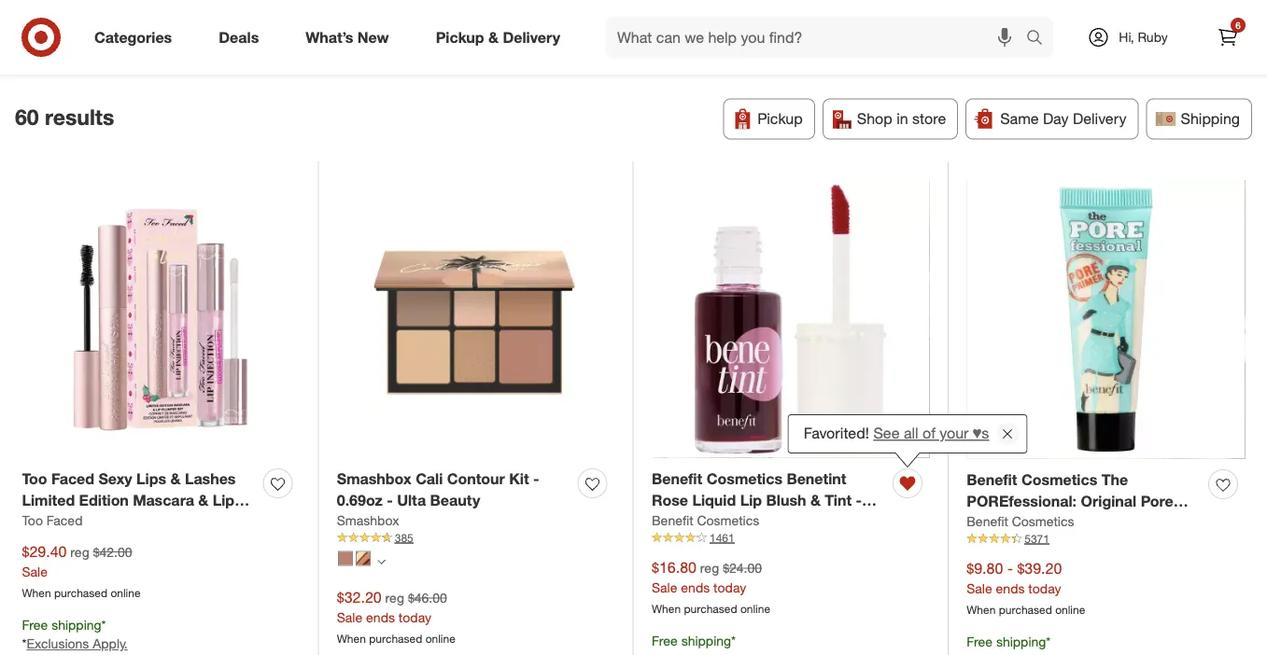 Task type: describe. For each thing, give the bounding box(es) containing it.
search button
[[1018, 17, 1063, 62]]

ruby
[[1138, 29, 1168, 45]]

edition
[[79, 492, 129, 510]]

kit
[[509, 470, 529, 489]]

shipping for $16.80
[[682, 633, 731, 649]]

blush
[[766, 492, 807, 510]]

what's new
[[306, 28, 389, 46]]

set
[[86, 513, 110, 531]]

385 link
[[337, 530, 615, 547]]

see
[[874, 425, 900, 443]]

benefit cosmetics the porefessional: original pore minimizing face primer - ulta beauty link
[[967, 470, 1202, 554]]

apply.
[[93, 636, 128, 653]]

same day delivery button
[[966, 99, 1139, 140]]

* down $16.80 reg $24.00 sale ends today when purchased online
[[731, 633, 736, 649]]

$42.00
[[93, 544, 132, 561]]

60
[[15, 104, 39, 130]]

delivery for same day delivery
[[1073, 110, 1127, 128]]

1461
[[710, 531, 735, 545]]

- right tint
[[856, 492, 862, 510]]

shipping for $9.80
[[997, 634, 1047, 650]]

favorited!
[[804, 425, 869, 443]]

cosmetics up the "5371" on the bottom right of page
[[1012, 513, 1075, 530]]

benefit cosmetics link for beauty
[[967, 513, 1075, 531]]

$32.20
[[337, 589, 382, 607]]

original
[[1081, 493, 1137, 511]]

cosmetics up 1461
[[697, 513, 760, 529]]

minimizing
[[967, 514, 1044, 532]]

free inside the free shipping * * exclusions apply.
[[22, 617, 48, 633]]

when for benefit cosmetics the porefessional: original pore minimizing face primer - ulta beauty
[[967, 603, 996, 617]]

$24.00
[[723, 560, 762, 577]]

purchased for smashbox cali contour kit - 0.69oz - ulta beauty
[[369, 632, 423, 646]]

shipping button
[[1147, 99, 1253, 140]]

smashbox link
[[337, 512, 399, 530]]

- inside $9.80 - $39.20 sale ends today when purchased online
[[1008, 560, 1013, 578]]

deals
[[219, 28, 259, 46]]

all colors image
[[377, 558, 386, 567]]

$16.80 reg $24.00 sale ends today when purchased online
[[652, 559, 771, 616]]

liquid
[[693, 492, 736, 510]]

benefit cosmetics benetint rose liquid lip blush & tint - 0.02oz - ulta beauty
[[652, 470, 862, 531]]

see all of your ♥s link
[[874, 425, 989, 443]]

when for smashbox cali contour kit - 0.69oz - ulta beauty
[[337, 632, 366, 646]]

pore
[[1141, 493, 1174, 511]]

6
[[1236, 19, 1241, 31]]

purchased for benefit cosmetics benetint rose liquid lip blush & tint - 0.02oz - ulta beauty
[[684, 602, 738, 616]]

pickup & delivery
[[436, 28, 561, 46]]

deals link
[[203, 17, 282, 58]]

purchased for benefit cosmetics the porefessional: original pore minimizing face primer - ulta beauty
[[999, 603, 1053, 617]]

ulta inside benefit cosmetics benetint rose liquid lip blush & tint - 0.02oz - ulta beauty
[[712, 513, 741, 531]]

medium/deep image
[[356, 552, 371, 566]]

sale for $29.40
[[22, 564, 48, 580]]

online for benefit cosmetics benetint rose liquid lip blush & tint - 0.02oz - ulta beauty
[[741, 602, 771, 616]]

benefit inside benefit cosmetics benetint rose liquid lip blush & tint - 0.02oz - ulta beauty
[[652, 470, 703, 489]]

when inside $29.40 reg $42.00 sale when purchased online
[[22, 586, 51, 600]]

plumper
[[22, 513, 82, 531]]

tones
[[76, 40, 110, 56]]

$39.20
[[1018, 560, 1062, 578]]

free for $9.80
[[967, 634, 993, 650]]

beauty inside too faced sexy lips & lashes limited edition mascara & lip plumper set - 0.41oz/2pc - ulta beauty
[[22, 534, 72, 553]]

$9.80
[[967, 560, 1004, 578]]

clear
[[161, 40, 197, 59]]

lashes
[[185, 470, 236, 489]]

5371
[[1025, 532, 1050, 546]]

lips
[[136, 470, 166, 489]]

faced for too faced
[[47, 513, 83, 529]]

cali
[[416, 470, 443, 489]]

shop in store
[[857, 110, 946, 128]]

pickup for pickup
[[758, 110, 803, 128]]

clear all button
[[161, 39, 216, 60]]

purchased inside $29.40 reg $42.00 sale when purchased online
[[54, 586, 107, 600]]

new
[[358, 28, 389, 46]]

beauty inside smashbox cali contour kit - 0.69oz - ulta beauty
[[430, 492, 480, 510]]

sale for $32.20
[[337, 610, 363, 626]]

too faced
[[22, 513, 83, 529]]

when for benefit cosmetics benetint rose liquid lip blush & tint - 0.02oz - ulta beauty
[[652, 602, 681, 616]]

same day delivery
[[1001, 110, 1127, 128]]

- right kit
[[533, 470, 539, 489]]

online inside $29.40 reg $42.00 sale when purchased online
[[111, 586, 141, 600]]

pickup for pickup & delivery
[[436, 28, 484, 46]]

favorited! see all of your ♥s
[[804, 425, 989, 443]]

limited
[[22, 492, 75, 510]]

reg for $32.20
[[385, 590, 404, 607]]

mascara
[[133, 492, 194, 510]]

all
[[29, 40, 43, 56]]

60 results
[[15, 104, 114, 130]]

day
[[1043, 110, 1069, 128]]

what's
[[306, 28, 353, 46]]

- down lashes
[[205, 513, 212, 531]]

smashbox cali contour kit - 0.69oz - ulta beauty link
[[337, 469, 571, 512]]

free for $16.80
[[652, 633, 678, 649]]

today for $39.20
[[1029, 581, 1062, 597]]

delivery for pickup & delivery
[[503, 28, 561, 46]]

free shipping * for $16.80
[[652, 633, 736, 649]]

0.69oz
[[337, 492, 383, 510]]

beauty inside benefit cosmetics the porefessional: original pore minimizing face primer - ulta beauty
[[967, 535, 1017, 554]]

all skin tones
[[29, 40, 110, 56]]

light/medium image
[[338, 552, 353, 566]]

too for too faced
[[22, 513, 43, 529]]

lip inside benefit cosmetics benetint rose liquid lip blush & tint - 0.02oz - ulta beauty
[[740, 492, 762, 510]]

skin
[[47, 40, 72, 56]]

sexy
[[99, 470, 132, 489]]

too faced sexy lips & lashes limited edition mascara & lip plumper set - 0.41oz/2pc - ulta beauty link
[[22, 469, 256, 553]]

ends for $32.20
[[366, 610, 395, 626]]

faced for too faced sexy lips & lashes limited edition mascara & lip plumper set - 0.41oz/2pc - ulta beauty
[[51, 470, 94, 489]]

rose
[[652, 492, 688, 510]]

$46.00
[[408, 590, 447, 607]]

shop
[[857, 110, 893, 128]]

hi, ruby
[[1119, 29, 1168, 45]]

shipping
[[1181, 110, 1241, 128]]

hi,
[[1119, 29, 1135, 45]]

contour
[[447, 470, 505, 489]]



Task type: locate. For each thing, give the bounding box(es) containing it.
sale down $16.80
[[652, 580, 678, 596]]

385
[[395, 531, 414, 545]]

ends inside $32.20 reg $46.00 sale ends today when purchased online
[[366, 610, 395, 626]]

benefit cosmetics benetint rose liquid lip blush & tint - 0.02oz - ulta beauty link
[[652, 469, 886, 531]]

0 horizontal spatial pickup
[[436, 28, 484, 46]]

cosmetics up liquid
[[707, 470, 783, 489]]

0 vertical spatial pickup
[[436, 28, 484, 46]]

* down $9.80 - $39.20 sale ends today when purchased online
[[1047, 634, 1051, 650]]

1 horizontal spatial today
[[714, 580, 747, 596]]

delivery
[[503, 28, 561, 46], [1073, 110, 1127, 128]]

online down "$42.00"
[[111, 586, 141, 600]]

shipping down $9.80 - $39.20 sale ends today when purchased online
[[997, 634, 1047, 650]]

ends down $9.80
[[996, 581, 1025, 597]]

benefit cosmetics the porefessional: original pore minimizing face primer - ulta beauty
[[967, 471, 1177, 554]]

smashbox up 0.69oz
[[337, 470, 412, 489]]

0 vertical spatial too
[[22, 470, 47, 489]]

2 horizontal spatial today
[[1029, 581, 1062, 597]]

today for $46.00
[[399, 610, 432, 626]]

purchased
[[54, 586, 107, 600], [684, 602, 738, 616], [999, 603, 1053, 617], [369, 632, 423, 646]]

online down $24.00 at the right of the page
[[741, 602, 771, 616]]

of
[[923, 425, 936, 443]]

- inside benefit cosmetics the porefessional: original pore minimizing face primer - ulta beauty
[[1138, 514, 1144, 532]]

1 vertical spatial too
[[22, 513, 43, 529]]

1 horizontal spatial all
[[904, 425, 919, 443]]

online down "$46.00"
[[426, 632, 456, 646]]

today
[[714, 580, 747, 596], [1029, 581, 1062, 597], [399, 610, 432, 626]]

smashbox
[[337, 470, 412, 489], [337, 513, 399, 529]]

ulta down 'pore' in the right bottom of the page
[[1148, 514, 1177, 532]]

tooltip containing favorited!
[[788, 415, 1028, 454]]

too down limited
[[22, 513, 43, 529]]

♥s
[[973, 425, 989, 443]]

in
[[897, 110, 909, 128]]

$29.40 reg $42.00 sale when purchased online
[[22, 543, 141, 600]]

beauty down the minimizing
[[967, 535, 1017, 554]]

faced inside too faced sexy lips & lashes limited edition mascara & lip plumper set - 0.41oz/2pc - ulta beauty
[[51, 470, 94, 489]]

when down $29.40
[[22, 586, 51, 600]]

benefit cosmetics the porefessional: original pore minimizing face primer - ulta beauty image
[[967, 181, 1246, 459], [967, 181, 1246, 459]]

benefit cosmetics link down porefessional:
[[967, 513, 1075, 531]]

1 horizontal spatial delivery
[[1073, 110, 1127, 128]]

free down $9.80 - $39.20 sale ends today when purchased online
[[967, 634, 993, 650]]

ulta down cali
[[397, 492, 426, 510]]

porefessional:
[[967, 493, 1077, 511]]

cosmetics inside benefit cosmetics benetint rose liquid lip blush & tint - 0.02oz - ulta beauty
[[707, 470, 783, 489]]

pickup button
[[723, 99, 815, 140]]

1 horizontal spatial pickup
[[758, 110, 803, 128]]

smashbox for smashbox
[[337, 513, 399, 529]]

- right set
[[114, 513, 120, 531]]

reg inside $29.40 reg $42.00 sale when purchased online
[[70, 544, 89, 561]]

1 horizontal spatial free
[[652, 633, 678, 649]]

shipping up "exclusions apply." link
[[52, 617, 101, 633]]

online
[[111, 586, 141, 600], [741, 602, 771, 616], [1056, 603, 1086, 617], [426, 632, 456, 646]]

search
[[1018, 30, 1063, 48]]

beauty inside benefit cosmetics benetint rose liquid lip blush & tint - 0.02oz - ulta beauty
[[745, 513, 795, 531]]

$16.80
[[652, 559, 697, 577]]

reg inside $32.20 reg $46.00 sale ends today when purchased online
[[385, 590, 404, 607]]

sale for $16.80
[[652, 580, 678, 596]]

2 too from the top
[[22, 513, 43, 529]]

all colors element
[[377, 556, 386, 567]]

shop in store button
[[823, 99, 959, 140]]

ends down $16.80
[[681, 580, 710, 596]]

purchased up the free shipping * * exclusions apply.
[[54, 586, 107, 600]]

1 vertical spatial delivery
[[1073, 110, 1127, 128]]

lip
[[213, 492, 235, 510], [740, 492, 762, 510]]

today down $24.00 at the right of the page
[[714, 580, 747, 596]]

benefit up porefessional:
[[967, 471, 1018, 489]]

1 vertical spatial smashbox
[[337, 513, 399, 529]]

0.41oz/2pc
[[124, 513, 201, 531]]

1 lip from the left
[[213, 492, 235, 510]]

- down 'pore' in the right bottom of the page
[[1138, 514, 1144, 532]]

today inside $16.80 reg $24.00 sale ends today when purchased online
[[714, 580, 747, 596]]

beauty down "blush"
[[745, 513, 795, 531]]

$32.20 reg $46.00 sale ends today when purchased online
[[337, 589, 456, 646]]

purchased down $24.00 at the right of the page
[[684, 602, 738, 616]]

free down $16.80 reg $24.00 sale ends today when purchased online
[[652, 633, 678, 649]]

online inside $16.80 reg $24.00 sale ends today when purchased online
[[741, 602, 771, 616]]

0 vertical spatial smashbox
[[337, 470, 412, 489]]

1 horizontal spatial benefit cosmetics
[[967, 513, 1075, 530]]

online inside $32.20 reg $46.00 sale ends today when purchased online
[[426, 632, 456, 646]]

when inside $9.80 - $39.20 sale ends today when purchased online
[[967, 603, 996, 617]]

all right "clear"
[[201, 40, 216, 59]]

sale for $9.80
[[967, 581, 993, 597]]

benefit
[[652, 470, 703, 489], [967, 471, 1018, 489], [652, 513, 694, 529], [967, 513, 1009, 530]]

pickup
[[436, 28, 484, 46], [758, 110, 803, 128]]

* left apply. on the bottom left of the page
[[22, 636, 27, 653]]

1 horizontal spatial shipping
[[682, 633, 731, 649]]

0 horizontal spatial free shipping *
[[652, 633, 736, 649]]

reg
[[70, 544, 89, 561], [700, 560, 720, 577], [385, 590, 404, 607]]

- right $9.80
[[1008, 560, 1013, 578]]

benefit cosmetics benetint rose liquid lip blush & tint - 0.02oz - ulta beauty image
[[652, 181, 930, 458], [652, 181, 930, 458]]

sale inside $32.20 reg $46.00 sale ends today when purchased online
[[337, 610, 363, 626]]

benefit down rose
[[652, 513, 694, 529]]

when inside $32.20 reg $46.00 sale ends today when purchased online
[[337, 632, 366, 646]]

reg down 1461
[[700, 560, 720, 577]]

0 horizontal spatial benefit cosmetics
[[652, 513, 760, 529]]

results
[[45, 104, 114, 130]]

1 too from the top
[[22, 470, 47, 489]]

pickup inside button
[[758, 110, 803, 128]]

2 horizontal spatial reg
[[700, 560, 720, 577]]

purchased inside $9.80 - $39.20 sale ends today when purchased online
[[999, 603, 1053, 617]]

smashbox down 0.69oz
[[337, 513, 399, 529]]

too faced sexy lips & lashes limited edition mascara & lip plumper set - 0.41oz/2pc - ulta beauty
[[22, 470, 245, 553]]

1 horizontal spatial reg
[[385, 590, 404, 607]]

what's new link
[[290, 17, 413, 58]]

reg for $16.80
[[700, 560, 720, 577]]

benefit cosmetics down porefessional:
[[967, 513, 1075, 530]]

store
[[913, 110, 946, 128]]

sale down $32.20
[[337, 610, 363, 626]]

0 vertical spatial all
[[201, 40, 216, 59]]

smashbox cali contour kit - 0.69oz - ulta beauty image
[[337, 181, 615, 458], [337, 181, 615, 458]]

ends down $32.20
[[366, 610, 395, 626]]

- down liquid
[[702, 513, 708, 531]]

1 vertical spatial pickup
[[758, 110, 803, 128]]

- up smashbox link
[[387, 492, 393, 510]]

shipping down $16.80 reg $24.00 sale ends today when purchased online
[[682, 633, 731, 649]]

purchased down "$46.00"
[[369, 632, 423, 646]]

beauty down plumper at the bottom of the page
[[22, 534, 72, 553]]

primer
[[1086, 514, 1134, 532]]

faced
[[51, 470, 94, 489], [47, 513, 83, 529]]

your
[[940, 425, 969, 443]]

online down $39.20
[[1056, 603, 1086, 617]]

ulta down liquid
[[712, 513, 741, 531]]

smashbox for smashbox cali contour kit - 0.69oz - ulta beauty
[[337, 470, 412, 489]]

benefit up rose
[[652, 470, 703, 489]]

reg left "$42.00"
[[70, 544, 89, 561]]

free shipping *
[[652, 633, 736, 649], [967, 634, 1051, 650]]

cosmetics up face
[[1022, 471, 1098, 489]]

smashbox inside smashbox cali contour kit - 0.69oz - ulta beauty
[[337, 470, 412, 489]]

purchased inside $32.20 reg $46.00 sale ends today when purchased online
[[369, 632, 423, 646]]

all inside "button"
[[201, 40, 216, 59]]

cosmetics
[[707, 470, 783, 489], [1022, 471, 1098, 489], [697, 513, 760, 529], [1012, 513, 1075, 530]]

when inside $16.80 reg $24.00 sale ends today when purchased online
[[652, 602, 681, 616]]

5371 link
[[967, 531, 1246, 548]]

lip inside too faced sexy lips & lashes limited edition mascara & lip plumper set - 0.41oz/2pc - ulta beauty
[[213, 492, 235, 510]]

when down $32.20
[[337, 632, 366, 646]]

2 lip from the left
[[740, 492, 762, 510]]

beauty
[[430, 492, 480, 510], [745, 513, 795, 531], [22, 534, 72, 553], [967, 535, 1017, 554]]

ulta inside smashbox cali contour kit - 0.69oz - ulta beauty
[[397, 492, 426, 510]]

online for benefit cosmetics the porefessional: original pore minimizing face primer - ulta beauty
[[1056, 603, 1086, 617]]

categories
[[94, 28, 172, 46]]

pickup & delivery link
[[420, 17, 584, 58]]

pickup down what can we help you find? suggestions appear below search field
[[758, 110, 803, 128]]

1 horizontal spatial free shipping *
[[967, 634, 1051, 650]]

1 smashbox from the top
[[337, 470, 412, 489]]

categories link
[[78, 17, 195, 58]]

sale inside $9.80 - $39.20 sale ends today when purchased online
[[967, 581, 993, 597]]

too inside too faced sexy lips & lashes limited edition mascara & lip plumper set - 0.41oz/2pc - ulta beauty
[[22, 470, 47, 489]]

-
[[533, 470, 539, 489], [387, 492, 393, 510], [856, 492, 862, 510], [114, 513, 120, 531], [205, 513, 212, 531], [702, 513, 708, 531], [1138, 514, 1144, 532], [1008, 560, 1013, 578]]

free shipping * down $9.80 - $39.20 sale ends today when purchased online
[[967, 634, 1051, 650]]

0 horizontal spatial reg
[[70, 544, 89, 561]]

0 horizontal spatial delivery
[[503, 28, 561, 46]]

cosmetics inside benefit cosmetics the porefessional: original pore minimizing face primer - ulta beauty
[[1022, 471, 1098, 489]]

too for too faced sexy lips & lashes limited edition mascara & lip plumper set - 0.41oz/2pc - ulta beauty
[[22, 470, 47, 489]]

0 horizontal spatial ends
[[366, 610, 395, 626]]

when down $16.80
[[652, 602, 681, 616]]

benefit inside benefit cosmetics the porefessional: original pore minimizing face primer - ulta beauty
[[967, 471, 1018, 489]]

0 vertical spatial delivery
[[503, 28, 561, 46]]

reg inside $16.80 reg $24.00 sale ends today when purchased online
[[700, 560, 720, 577]]

shipping inside the free shipping * * exclusions apply.
[[52, 617, 101, 633]]

1 horizontal spatial lip
[[740, 492, 762, 510]]

ends for $16.80
[[681, 580, 710, 596]]

1 horizontal spatial ends
[[681, 580, 710, 596]]

free up exclusions
[[22, 617, 48, 633]]

when down $9.80
[[967, 603, 996, 617]]

free shipping * * exclusions apply.
[[22, 617, 128, 653]]

sale inside $16.80 reg $24.00 sale ends today when purchased online
[[652, 580, 678, 596]]

benetint
[[787, 470, 847, 489]]

6 link
[[1208, 17, 1249, 58]]

too up limited
[[22, 470, 47, 489]]

benefit cosmetics for -
[[652, 513, 760, 529]]

all left of
[[904, 425, 919, 443]]

pickup right new
[[436, 28, 484, 46]]

today down $39.20
[[1029, 581, 1062, 597]]

* up apply. on the bottom left of the page
[[101, 617, 106, 633]]

2 horizontal spatial free
[[967, 634, 993, 650]]

delivery inside button
[[1073, 110, 1127, 128]]

reg left "$46.00"
[[385, 590, 404, 607]]

purchased inside $16.80 reg $24.00 sale ends today when purchased online
[[684, 602, 738, 616]]

benefit cosmetics down liquid
[[652, 513, 760, 529]]

online for smashbox cali contour kit - 0.69oz - ulta beauty
[[426, 632, 456, 646]]

0 horizontal spatial benefit cosmetics link
[[652, 512, 760, 530]]

ends inside $9.80 - $39.20 sale ends today when purchased online
[[996, 581, 1025, 597]]

free shipping * down $16.80 reg $24.00 sale ends today when purchased online
[[652, 633, 736, 649]]

clear all
[[161, 40, 216, 59]]

0 vertical spatial faced
[[51, 470, 94, 489]]

2 horizontal spatial ends
[[996, 581, 1025, 597]]

purchased down $39.20
[[999, 603, 1053, 617]]

exclusions apply. link
[[27, 636, 128, 653]]

2 horizontal spatial shipping
[[997, 634, 1047, 650]]

reg for $29.40
[[70, 544, 89, 561]]

beauty down contour
[[430, 492, 480, 510]]

1461 link
[[652, 530, 930, 547]]

1 vertical spatial faced
[[47, 513, 83, 529]]

shipping
[[52, 617, 101, 633], [682, 633, 731, 649], [997, 634, 1047, 650]]

1 horizontal spatial benefit cosmetics link
[[967, 513, 1075, 531]]

tooltip
[[788, 415, 1028, 454]]

ends inside $16.80 reg $24.00 sale ends today when purchased online
[[681, 580, 710, 596]]

sale down $29.40
[[22, 564, 48, 580]]

benefit cosmetics link for -
[[652, 512, 760, 530]]

ulta
[[397, 492, 426, 510], [216, 513, 245, 531], [712, 513, 741, 531], [1148, 514, 1177, 532]]

0.02oz
[[652, 513, 698, 531]]

online inside $9.80 - $39.20 sale ends today when purchased online
[[1056, 603, 1086, 617]]

sale down $9.80
[[967, 581, 993, 597]]

0 horizontal spatial today
[[399, 610, 432, 626]]

& inside benefit cosmetics benetint rose liquid lip blush & tint - 0.02oz - ulta beauty
[[811, 492, 821, 510]]

tint
[[825, 492, 852, 510]]

0 horizontal spatial shipping
[[52, 617, 101, 633]]

1 vertical spatial all
[[904, 425, 919, 443]]

0 horizontal spatial lip
[[213, 492, 235, 510]]

sale inside $29.40 reg $42.00 sale when purchased online
[[22, 564, 48, 580]]

0 horizontal spatial free
[[22, 617, 48, 633]]

ulta inside benefit cosmetics the porefessional: original pore minimizing face primer - ulta beauty
[[1148, 514, 1177, 532]]

today down "$46.00"
[[399, 610, 432, 626]]

faced up limited
[[51, 470, 94, 489]]

today for $24.00
[[714, 580, 747, 596]]

What can we help you find? suggestions appear below search field
[[606, 17, 1031, 58]]

today inside $32.20 reg $46.00 sale ends today when purchased online
[[399, 610, 432, 626]]

faced down limited
[[47, 513, 83, 529]]

ends
[[681, 580, 710, 596], [996, 581, 1025, 597], [366, 610, 395, 626]]

ends for $9.80
[[996, 581, 1025, 597]]

too faced sexy lips & lashes limited edition mascara & lip plumper set - 0.41oz/2pc - ulta beauty image
[[22, 181, 300, 458], [22, 181, 300, 458]]

ulta inside too faced sexy lips & lashes limited edition mascara & lip plumper set - 0.41oz/2pc - ulta beauty
[[216, 513, 245, 531]]

$29.40
[[22, 543, 67, 561]]

lip down lashes
[[213, 492, 235, 510]]

benefit down porefessional:
[[967, 513, 1009, 530]]

exclusions
[[27, 636, 89, 653]]

benefit cosmetics for beauty
[[967, 513, 1075, 530]]

smashbox cali contour kit - 0.69oz - ulta beauty
[[337, 470, 539, 510]]

lip left "blush"
[[740, 492, 762, 510]]

same
[[1001, 110, 1039, 128]]

today inside $9.80 - $39.20 sale ends today when purchased online
[[1029, 581, 1062, 597]]

free shipping * for $9.80
[[967, 634, 1051, 650]]

benefit cosmetics link down liquid
[[652, 512, 760, 530]]

*
[[101, 617, 106, 633], [731, 633, 736, 649], [1047, 634, 1051, 650], [22, 636, 27, 653]]

all skin tones button
[[15, 28, 143, 69]]

all
[[201, 40, 216, 59], [904, 425, 919, 443]]

0 horizontal spatial all
[[201, 40, 216, 59]]

$9.80 - $39.20 sale ends today when purchased online
[[967, 560, 1086, 617]]

ulta down lashes
[[216, 513, 245, 531]]

2 smashbox from the top
[[337, 513, 399, 529]]

face
[[1048, 514, 1082, 532]]



Task type: vqa. For each thing, say whether or not it's contained in the screenshot.
Porefessional:
yes



